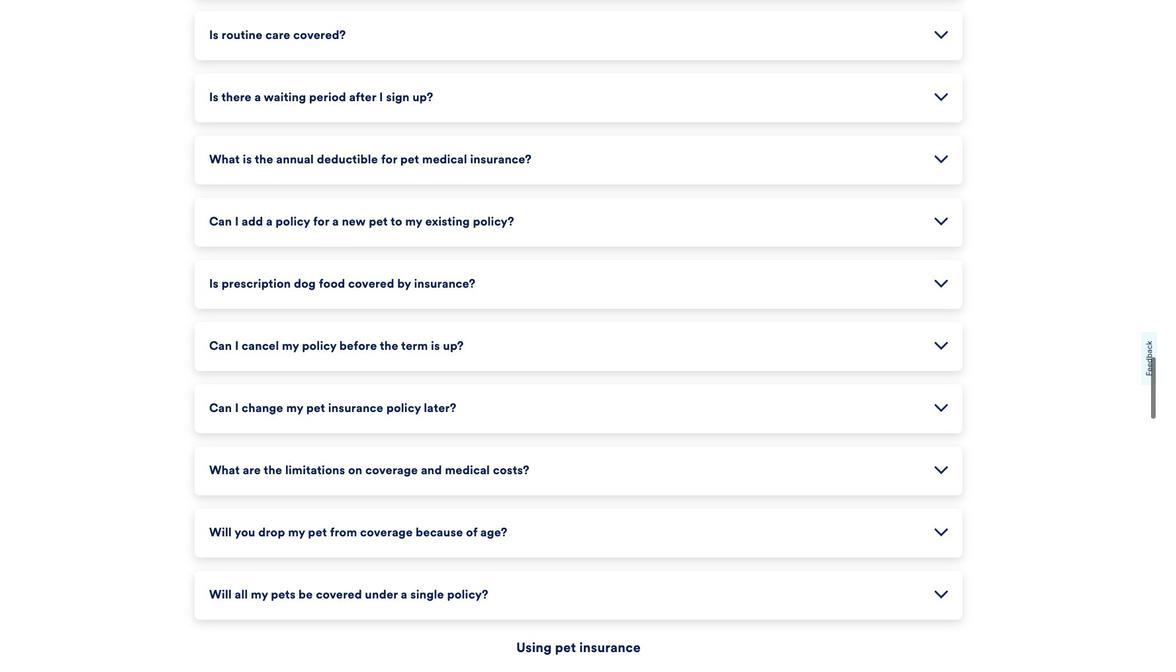 Task type: describe. For each thing, give the bounding box(es) containing it.
using
[[516, 640, 552, 656]]

insurance
[[579, 640, 641, 656]]

pet
[[555, 640, 576, 656]]



Task type: locate. For each thing, give the bounding box(es) containing it.
using pet insurance
[[516, 640, 641, 656]]



Task type: vqa. For each thing, say whether or not it's contained in the screenshot.
Using
yes



